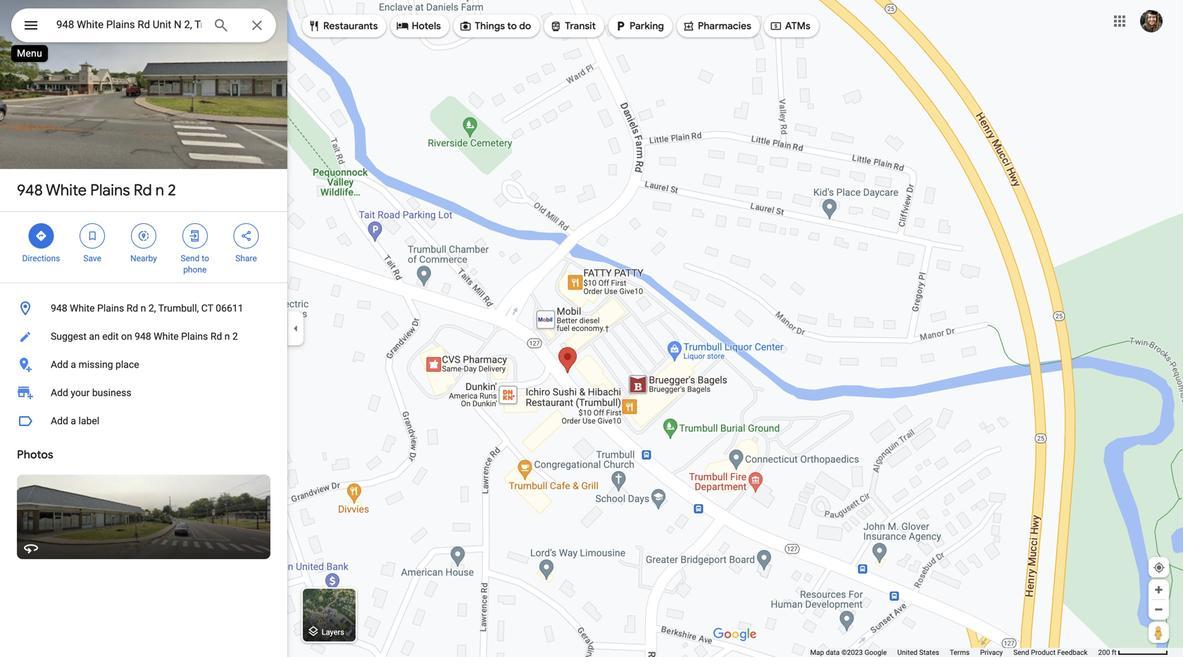 Task type: vqa. For each thing, say whether or not it's contained in the screenshot.
109 E Broadway, Louisville, KY 40202 field
no



Task type: locate. For each thing, give the bounding box(es) containing it.
948
[[17, 180, 43, 200], [51, 303, 67, 314], [135, 331, 151, 342]]

a left label
[[71, 415, 76, 427]]

1 horizontal spatial to
[[507, 20, 517, 32]]

948 white plains rd n 2
[[17, 180, 176, 200]]

n left 2,
[[141, 303, 146, 314]]

business
[[92, 387, 131, 399]]

 search field
[[11, 8, 276, 45]]

1 a from the top
[[71, 359, 76, 371]]

an
[[89, 331, 100, 342]]

1 add from the top
[[51, 359, 68, 371]]

1 horizontal spatial send
[[1014, 648, 1030, 657]]

send left product
[[1014, 648, 1030, 657]]

show street view coverage image
[[1149, 622, 1169, 643]]

white up 
[[46, 180, 87, 200]]

rd up 
[[134, 180, 152, 200]]

white inside "button"
[[70, 303, 95, 314]]

1 vertical spatial add
[[51, 387, 68, 399]]

None field
[[56, 16, 201, 33]]

send product feedback
[[1014, 648, 1088, 657]]

suggest an edit on 948 white plains rd n 2 button
[[0, 323, 287, 351]]

add left 'your'
[[51, 387, 68, 399]]

plains up 
[[90, 180, 130, 200]]

product
[[1031, 648, 1056, 657]]

rd
[[134, 180, 152, 200], [127, 303, 138, 314], [211, 331, 222, 342]]

add a label
[[51, 415, 99, 427]]

1 vertical spatial 948
[[51, 303, 67, 314]]

3 add from the top
[[51, 415, 68, 427]]

pharmacies
[[698, 20, 752, 32]]

plains inside "button"
[[97, 303, 124, 314]]

0 vertical spatial white
[[46, 180, 87, 200]]

1 vertical spatial plains
[[97, 303, 124, 314]]

2 horizontal spatial n
[[225, 331, 230, 342]]

add inside add your business link
[[51, 387, 68, 399]]

photos
[[17, 448, 53, 462]]

0 vertical spatial 2
[[168, 180, 176, 200]]

send
[[181, 254, 200, 263], [1014, 648, 1030, 657]]

0 vertical spatial to
[[507, 20, 517, 32]]

send for send product feedback
[[1014, 648, 1030, 657]]

parking
[[630, 20, 664, 32]]

do
[[519, 20, 531, 32]]

1 vertical spatial to
[[202, 254, 209, 263]]

1 vertical spatial n
[[141, 303, 146, 314]]

n up actions for 948 white plains rd n 2 region
[[156, 180, 164, 200]]

2 add from the top
[[51, 387, 68, 399]]

948 inside "button"
[[51, 303, 67, 314]]

plains
[[90, 180, 130, 200], [97, 303, 124, 314], [181, 331, 208, 342]]

rd inside "948 white plains rd n 2, trumbull, ct 06611" "button"
[[127, 303, 138, 314]]

united states
[[898, 648, 940, 657]]

 parking
[[614, 18, 664, 34]]

map
[[810, 648, 824, 657]]

to up phone
[[202, 254, 209, 263]]


[[23, 15, 39, 36]]

1 vertical spatial 2
[[232, 331, 238, 342]]

add a missing place button
[[0, 351, 287, 379]]

2 vertical spatial 948
[[135, 331, 151, 342]]

rd for 2
[[134, 180, 152, 200]]

map data ©2023 google
[[810, 648, 887, 657]]


[[550, 18, 562, 34]]

2
[[168, 180, 176, 200], [232, 331, 238, 342]]

a
[[71, 359, 76, 371], [71, 415, 76, 427]]

a left "missing"
[[71, 359, 76, 371]]

 things to do
[[459, 18, 531, 34]]

label
[[79, 415, 99, 427]]

0 vertical spatial send
[[181, 254, 200, 263]]


[[35, 228, 47, 244]]

add your business
[[51, 387, 131, 399]]

1 vertical spatial white
[[70, 303, 95, 314]]

948 up 
[[17, 180, 43, 200]]

send product feedback button
[[1014, 648, 1088, 657]]

send up phone
[[181, 254, 200, 263]]

actions for 948 white plains rd n 2 region
[[0, 212, 287, 282]]

send inside button
[[1014, 648, 1030, 657]]

1 vertical spatial send
[[1014, 648, 1030, 657]]

2 horizontal spatial 948
[[135, 331, 151, 342]]

add down suggest
[[51, 359, 68, 371]]

add a label button
[[0, 407, 287, 435]]

2 down 06611
[[232, 331, 238, 342]]

missing
[[79, 359, 113, 371]]

rd left 2,
[[127, 303, 138, 314]]

send inside the send to phone
[[181, 254, 200, 263]]

n
[[156, 180, 164, 200], [141, 303, 146, 314], [225, 331, 230, 342]]

a for missing
[[71, 359, 76, 371]]


[[683, 18, 695, 34]]


[[86, 228, 99, 244]]

n for 2
[[156, 180, 164, 200]]

948 white plains rd n 2, trumbull, ct 06611 button
[[0, 294, 287, 323]]

plains down ct
[[181, 331, 208, 342]]

add left label
[[51, 415, 68, 427]]

2 inside button
[[232, 331, 238, 342]]

rd down ct
[[211, 331, 222, 342]]


[[137, 228, 150, 244]]

2 vertical spatial plains
[[181, 331, 208, 342]]

plains for 2,
[[97, 303, 124, 314]]

transit
[[565, 20, 596, 32]]

edit
[[102, 331, 119, 342]]

united
[[898, 648, 918, 657]]

to left do
[[507, 20, 517, 32]]

0 vertical spatial plains
[[90, 180, 130, 200]]

 atms
[[770, 18, 811, 34]]

0 vertical spatial n
[[156, 180, 164, 200]]

footer
[[810, 648, 1099, 657]]

google
[[865, 648, 887, 657]]

white
[[46, 180, 87, 200], [70, 303, 95, 314], [154, 331, 179, 342]]

0 horizontal spatial n
[[141, 303, 146, 314]]

2 vertical spatial rd
[[211, 331, 222, 342]]

ft
[[1112, 648, 1117, 657]]

0 vertical spatial rd
[[134, 180, 152, 200]]

hotels
[[412, 20, 441, 32]]

948 right 'on'
[[135, 331, 151, 342]]

add
[[51, 359, 68, 371], [51, 387, 68, 399], [51, 415, 68, 427]]

948 white plains rd n 2 main content
[[0, 0, 287, 657]]

948 up suggest
[[51, 303, 67, 314]]

to
[[507, 20, 517, 32], [202, 254, 209, 263]]

n inside "button"
[[141, 303, 146, 314]]

add inside add a label button
[[51, 415, 68, 427]]

n down 06611
[[225, 331, 230, 342]]

layers
[[322, 628, 344, 637]]

 transit
[[550, 18, 596, 34]]

0 horizontal spatial send
[[181, 254, 200, 263]]

0 vertical spatial add
[[51, 359, 68, 371]]

privacy button
[[980, 648, 1003, 657]]

0 horizontal spatial to
[[202, 254, 209, 263]]

1 vertical spatial a
[[71, 415, 76, 427]]

1 horizontal spatial n
[[156, 180, 164, 200]]

0 vertical spatial a
[[71, 359, 76, 371]]

0 vertical spatial 948
[[17, 180, 43, 200]]

on
[[121, 331, 132, 342]]

send for send to phone
[[181, 254, 200, 263]]


[[308, 18, 321, 34]]

zoom out image
[[1154, 604, 1164, 615]]

2 vertical spatial white
[[154, 331, 179, 342]]

1 vertical spatial rd
[[127, 303, 138, 314]]

nearby
[[130, 254, 157, 263]]

0 horizontal spatial 948
[[17, 180, 43, 200]]

2 up actions for 948 white plains rd n 2 region
[[168, 180, 176, 200]]

2 vertical spatial add
[[51, 415, 68, 427]]


[[459, 18, 472, 34]]

948 White Plains Rd Unit N 2, Trumbull, CT 06611 field
[[11, 8, 276, 42]]

footer containing map data ©2023 google
[[810, 648, 1099, 657]]

2 vertical spatial n
[[225, 331, 230, 342]]

white down trumbull,
[[154, 331, 179, 342]]

2 a from the top
[[71, 415, 76, 427]]

things
[[475, 20, 505, 32]]

rd inside suggest an edit on 948 white plains rd n 2 button
[[211, 331, 222, 342]]

google account: giulia masi  
(giulia.masi@adept.ai) image
[[1141, 10, 1163, 32]]

add inside add a missing place button
[[51, 359, 68, 371]]

200 ft
[[1099, 648, 1117, 657]]

1 horizontal spatial 2
[[232, 331, 238, 342]]

white up an
[[70, 303, 95, 314]]

1 horizontal spatial 948
[[51, 303, 67, 314]]

plains up the edit at bottom
[[97, 303, 124, 314]]

zoom in image
[[1154, 585, 1164, 595]]



Task type: describe. For each thing, give the bounding box(es) containing it.

[[396, 18, 409, 34]]

948 for 948 white plains rd n 2, trumbull, ct 06611
[[51, 303, 67, 314]]

trumbull,
[[158, 303, 199, 314]]

collapse side panel image
[[288, 321, 304, 336]]

send to phone
[[181, 254, 209, 275]]

to inside the send to phone
[[202, 254, 209, 263]]

 hotels
[[396, 18, 441, 34]]

restaurants
[[323, 20, 378, 32]]

add for add your business
[[51, 387, 68, 399]]

2,
[[149, 303, 156, 314]]

 pharmacies
[[683, 18, 752, 34]]

none field inside 948 white plains rd unit n 2, trumbull, ct 06611 field
[[56, 16, 201, 33]]

948 inside button
[[135, 331, 151, 342]]

 button
[[11, 8, 51, 45]]


[[240, 228, 253, 244]]

a for label
[[71, 415, 76, 427]]

feedback
[[1058, 648, 1088, 657]]

states
[[920, 648, 940, 657]]

add for add a label
[[51, 415, 68, 427]]

suggest
[[51, 331, 87, 342]]

save
[[83, 254, 101, 263]]

data
[[826, 648, 840, 657]]

948 white plains rd n 2, trumbull, ct 06611
[[51, 303, 243, 314]]

privacy
[[980, 648, 1003, 657]]

200 ft button
[[1099, 648, 1169, 657]]

footer inside google maps element
[[810, 648, 1099, 657]]


[[614, 18, 627, 34]]

suggest an edit on 948 white plains rd n 2
[[51, 331, 238, 342]]

n inside button
[[225, 331, 230, 342]]

white for 948 white plains rd n 2, trumbull, ct 06611
[[70, 303, 95, 314]]

n for 2,
[[141, 303, 146, 314]]

plains for 2
[[90, 180, 130, 200]]


[[189, 228, 201, 244]]

add for add a missing place
[[51, 359, 68, 371]]

google maps element
[[0, 0, 1183, 657]]

white for 948 white plains rd n 2
[[46, 180, 87, 200]]

atms
[[785, 20, 811, 32]]

200
[[1099, 648, 1110, 657]]

your
[[71, 387, 90, 399]]

add your business link
[[0, 379, 287, 407]]

add a missing place
[[51, 359, 139, 371]]

phone
[[183, 265, 207, 275]]


[[770, 18, 783, 34]]

terms
[[950, 648, 970, 657]]

terms button
[[950, 648, 970, 657]]

to inside  things to do
[[507, 20, 517, 32]]

plains inside button
[[181, 331, 208, 342]]

rd for 2,
[[127, 303, 138, 314]]

©2023
[[842, 648, 863, 657]]

white inside button
[[154, 331, 179, 342]]

06611
[[216, 303, 243, 314]]

ct
[[201, 303, 213, 314]]

place
[[116, 359, 139, 371]]

show your location image
[[1153, 561, 1166, 574]]

directions
[[22, 254, 60, 263]]

948 for 948 white plains rd n 2
[[17, 180, 43, 200]]

0 horizontal spatial 2
[[168, 180, 176, 200]]

 restaurants
[[308, 18, 378, 34]]

united states button
[[898, 648, 940, 657]]

share
[[236, 254, 257, 263]]



